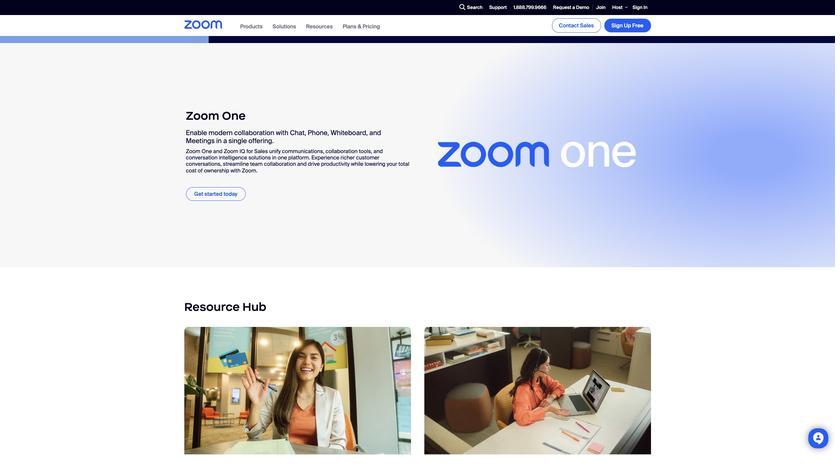 Task type: locate. For each thing, give the bounding box(es) containing it.
search
[[468, 4, 483, 10]]

1 horizontal spatial sign
[[633, 4, 643, 10]]

collaboration up for
[[234, 129, 275, 137]]

while
[[351, 161, 364, 168]]

cost
[[186, 167, 197, 174]]

meetings
[[186, 137, 215, 145]]

a left demo
[[573, 4, 576, 10]]

streamline
[[223, 161, 249, 168]]

join link
[[594, 0, 610, 15]]

of
[[198, 167, 203, 174]]

customer
[[356, 154, 380, 161]]

get
[[194, 191, 203, 198]]

zoom up the enable at left
[[186, 108, 220, 123]]

in left the one on the left
[[272, 154, 277, 161]]

1 vertical spatial a
[[223, 137, 227, 145]]

1 horizontal spatial one
[[222, 108, 246, 123]]

and
[[370, 129, 381, 137], [213, 148, 223, 155], [374, 148, 383, 155], [298, 161, 307, 168]]

total
[[399, 161, 410, 168]]

sales right contact
[[581, 22, 595, 29]]

productivity
[[321, 161, 350, 168]]

0 vertical spatial a
[[573, 4, 576, 10]]

0 vertical spatial sign
[[633, 4, 643, 10]]

support link
[[486, 0, 511, 15]]

collaboration
[[234, 129, 275, 137], [326, 148, 358, 155], [264, 161, 296, 168]]

richer
[[341, 154, 355, 161]]

products
[[240, 23, 263, 30]]

communications,
[[282, 148, 325, 155]]

sign in
[[633, 4, 648, 10]]

sign in link
[[630, 0, 652, 15]]

1 horizontal spatial sales
[[581, 22, 595, 29]]

one up modern
[[222, 108, 246, 123]]

support
[[490, 4, 507, 10]]

conversation
[[186, 154, 218, 161]]

unify
[[269, 148, 281, 155]]

sign
[[633, 4, 643, 10], [612, 22, 623, 29]]

one
[[222, 108, 246, 123], [202, 148, 212, 155]]

0 horizontal spatial one
[[202, 148, 212, 155]]

sign left in
[[633, 4, 643, 10]]

in
[[216, 137, 222, 145], [272, 154, 277, 161]]

0 horizontal spatial sales
[[255, 148, 268, 155]]

single
[[229, 137, 247, 145]]

chat,
[[290, 129, 306, 137]]

request a demo link
[[550, 0, 593, 15]]

today
[[224, 191, 238, 198]]

zoom one
[[186, 108, 246, 123]]

one
[[278, 154, 287, 161]]

1 vertical spatial one
[[202, 148, 212, 155]]

collaboration up productivity
[[326, 148, 358, 155]]

0 horizontal spatial sign
[[612, 22, 623, 29]]

sales
[[581, 22, 595, 29], [255, 148, 268, 155]]

win more with conversation intelligence image
[[184, 327, 411, 455]]

ownership
[[204, 167, 230, 174]]

sign up free link
[[605, 19, 652, 32]]

and down modern
[[213, 148, 223, 155]]

iq
[[240, 148, 245, 155]]

zoom
[[186, 108, 220, 123], [186, 148, 201, 155], [224, 148, 238, 155]]

collaboration down unify
[[264, 161, 296, 168]]

zoom one logo image
[[425, 70, 650, 239]]

search image
[[460, 4, 466, 10], [460, 4, 466, 10]]

1 vertical spatial collaboration
[[326, 148, 358, 155]]

zoom on zoom: how our sales teams work smarter with ai-powered conversation intelligence image
[[425, 327, 652, 455]]

team
[[250, 161, 263, 168]]

None search field
[[436, 2, 458, 13]]

zoom.
[[242, 167, 258, 174]]

enable modern collaboration with chat, phone, whiteboard, and meetings in a single offering. zoom one and zoom iq for sales unify communications, collaboration tools, and conversation intelligence solutions in one platform. experience richer customer conversations, streamline team collaboration and drive productivity while lowering your total cost of ownership with zoom.
[[186, 129, 410, 174]]

zoom down meetings
[[186, 148, 201, 155]]

pricing
[[363, 23, 380, 30]]

whiteboard,
[[331, 129, 368, 137]]

1 vertical spatial in
[[272, 154, 277, 161]]

a inside enable modern collaboration with chat, phone, whiteboard, and meetings in a single offering. zoom one and zoom iq for sales unify communications, collaboration tools, and conversation intelligence solutions in one platform. experience richer customer conversations, streamline team collaboration and drive productivity while lowering your total cost of ownership with zoom.
[[223, 137, 227, 145]]

one down meetings
[[202, 148, 212, 155]]

sales down offering.
[[255, 148, 268, 155]]

1 vertical spatial sales
[[255, 148, 268, 155]]

1 horizontal spatial in
[[272, 154, 277, 161]]

1 horizontal spatial a
[[573, 4, 576, 10]]

0 vertical spatial sales
[[581, 22, 595, 29]]

0 horizontal spatial a
[[223, 137, 227, 145]]

0 vertical spatial with
[[276, 129, 289, 137]]

one inside enable modern collaboration with chat, phone, whiteboard, and meetings in a single offering. zoom one and zoom iq for sales unify communications, collaboration tools, and conversation intelligence solutions in one platform. experience richer customer conversations, streamline team collaboration and drive productivity while lowering your total cost of ownership with zoom.
[[202, 148, 212, 155]]

with down the intelligence
[[231, 167, 241, 174]]

in
[[644, 4, 648, 10]]

modern
[[209, 129, 233, 137]]

in right meetings
[[216, 137, 222, 145]]

solutions
[[273, 23, 296, 30]]

and up the 'tools,'
[[370, 129, 381, 137]]

0 horizontal spatial with
[[231, 167, 241, 174]]

with left chat,
[[276, 129, 289, 137]]

sign left 'up'
[[612, 22, 623, 29]]

plans & pricing link
[[343, 23, 380, 30]]

request
[[554, 4, 572, 10]]

a
[[573, 4, 576, 10], [223, 137, 227, 145]]

with
[[276, 129, 289, 137], [231, 167, 241, 174]]

1 vertical spatial sign
[[612, 22, 623, 29]]

join
[[597, 4, 606, 10]]

resource hub
[[184, 300, 269, 314]]

a left single
[[223, 137, 227, 145]]

platform.
[[289, 154, 311, 161]]

0 vertical spatial in
[[216, 137, 222, 145]]

and right the 'tools,'
[[374, 148, 383, 155]]

intelligence
[[219, 154, 248, 161]]

and left drive
[[298, 161, 307, 168]]

your
[[387, 161, 398, 168]]



Task type: vqa. For each thing, say whether or not it's contained in the screenshot.
today
yes



Task type: describe. For each thing, give the bounding box(es) containing it.
lowering
[[365, 161, 386, 168]]

a inside request a demo link
[[573, 4, 576, 10]]

&
[[358, 23, 362, 30]]

host
[[613, 4, 623, 10]]

contact
[[560, 22, 579, 29]]

plans & pricing
[[343, 23, 380, 30]]

enable
[[186, 129, 207, 137]]

up
[[625, 22, 632, 29]]

1.888.799.9666 link
[[511, 0, 550, 15]]

free
[[633, 22, 644, 29]]

resources button
[[306, 23, 333, 30]]

tools,
[[359, 148, 373, 155]]

sales inside enable modern collaboration with chat, phone, whiteboard, and meetings in a single offering. zoom one and zoom iq for sales unify communications, collaboration tools, and conversation intelligence solutions in one platform. experience richer customer conversations, streamline team collaboration and drive productivity while lowering your total cost of ownership with zoom.
[[255, 148, 268, 155]]

sign for sign up free
[[612, 22, 623, 29]]

hub
[[243, 300, 267, 314]]

solutions button
[[273, 23, 296, 30]]

products button
[[240, 23, 263, 30]]

sign for sign in
[[633, 4, 643, 10]]

resource
[[184, 300, 240, 314]]

sign up free
[[612, 22, 644, 29]]

conversations,
[[186, 161, 222, 168]]

contact sales
[[560, 22, 595, 29]]

for
[[247, 148, 253, 155]]

get started today link
[[186, 187, 246, 201]]

experience
[[312, 154, 340, 161]]

request a demo
[[554, 4, 590, 10]]

offering.
[[249, 137, 274, 145]]

started
[[205, 191, 223, 198]]

0 vertical spatial one
[[222, 108, 246, 123]]

phone,
[[308, 129, 329, 137]]

1 vertical spatial with
[[231, 167, 241, 174]]

solutions
[[249, 154, 271, 161]]

contact sales link
[[552, 18, 602, 33]]

0 horizontal spatial in
[[216, 137, 222, 145]]

get started today
[[194, 191, 238, 198]]

resources
[[306, 23, 333, 30]]

0 vertical spatial collaboration
[[234, 129, 275, 137]]

1.888.799.9666
[[514, 4, 547, 10]]

host button
[[610, 0, 630, 15]]

zoom left iq
[[224, 148, 238, 155]]

plans
[[343, 23, 357, 30]]

1 horizontal spatial with
[[276, 129, 289, 137]]

drive
[[308, 161, 320, 168]]

2 vertical spatial collaboration
[[264, 161, 296, 168]]

demo
[[577, 4, 590, 10]]

zoom logo image
[[184, 20, 222, 29]]



